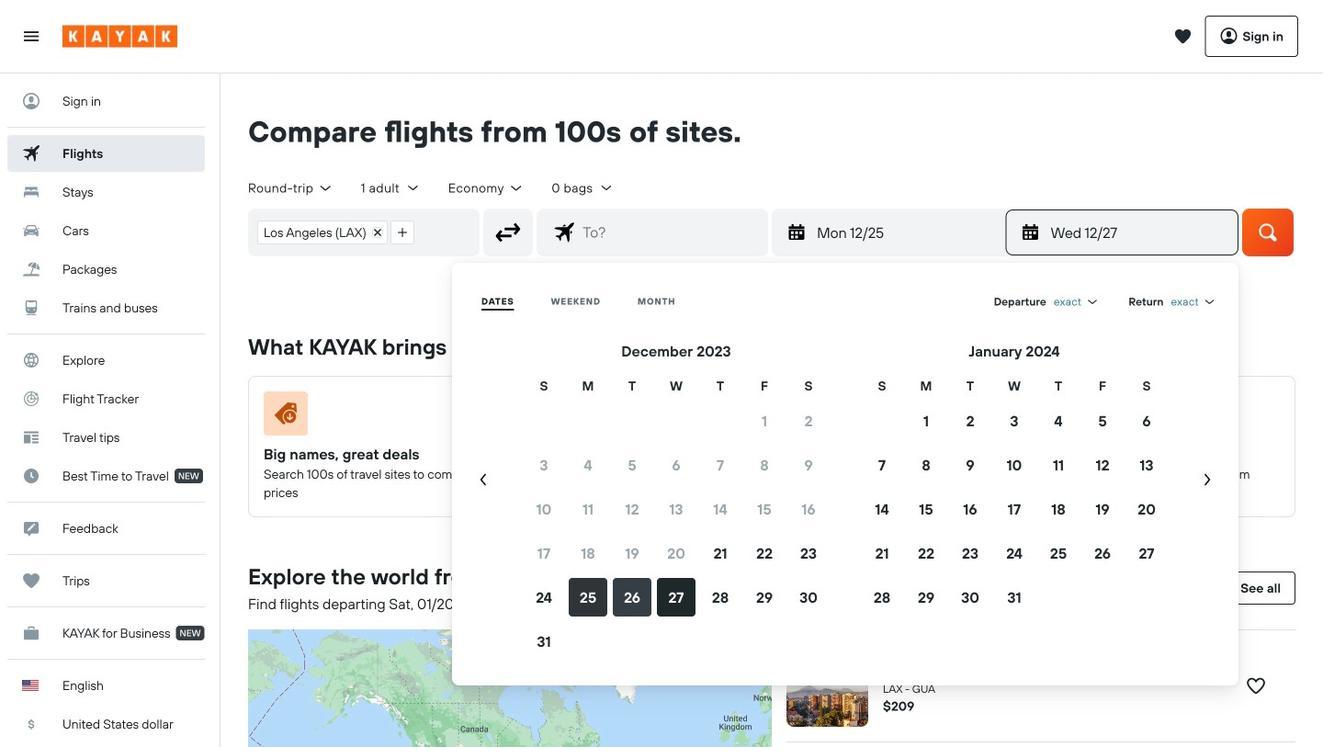 Task type: describe. For each thing, give the bounding box(es) containing it.
Weekend radio
[[551, 296, 601, 307]]

1 list item from the left
[[257, 220, 388, 244]]

1 figure from the left
[[264, 391, 476, 443]]

map region
[[40, 430, 982, 748]]

guatemala city image
[[787, 645, 869, 727]]

3 figure from the left
[[795, 391, 1008, 443]]

remove image
[[373, 228, 382, 237]]

2 list item from the left
[[391, 220, 414, 244]]

Flight origin input text field
[[423, 209, 479, 255]]

united states (english) image
[[22, 680, 39, 691]]

Cabin type Economy field
[[449, 180, 524, 196]]



Task type: vqa. For each thing, say whether or not it's contained in the screenshot.
Grid to the left
no



Task type: locate. For each thing, give the bounding box(es) containing it.
navigation menu image
[[22, 27, 40, 46]]

list item down the trip type round-trip "field"
[[257, 220, 388, 244]]

4 figure from the left
[[1061, 391, 1273, 443]]

menu
[[460, 285, 1232, 664]]

end date calendar input use left and right arrow keys to change day. use up and down arrow keys to change week. tab
[[460, 340, 1232, 664]]

figure
[[264, 391, 476, 443], [530, 391, 742, 443], [795, 391, 1008, 443], [1061, 391, 1273, 443]]

list item right remove image
[[391, 220, 414, 244]]

2 figure from the left
[[530, 391, 742, 443]]

monday december 25th element
[[818, 221, 994, 243]]

swap departure airport and destination airport image
[[491, 215, 526, 250]]

None field
[[1054, 294, 1100, 309], [1172, 294, 1217, 309], [1054, 294, 1100, 309], [1172, 294, 1217, 309]]

Trip type Round-trip field
[[248, 180, 334, 196]]

Month radio
[[638, 296, 676, 307]]

1 horizontal spatial list item
[[391, 220, 414, 244]]

list item
[[257, 220, 388, 244], [391, 220, 414, 244]]

list
[[249, 209, 423, 255]]

Dates radio
[[482, 296, 515, 307]]

Flight destination input text field
[[576, 209, 768, 255]]

wednesday december 27th element
[[1051, 221, 1227, 243]]

0 horizontal spatial list item
[[257, 220, 388, 244]]



